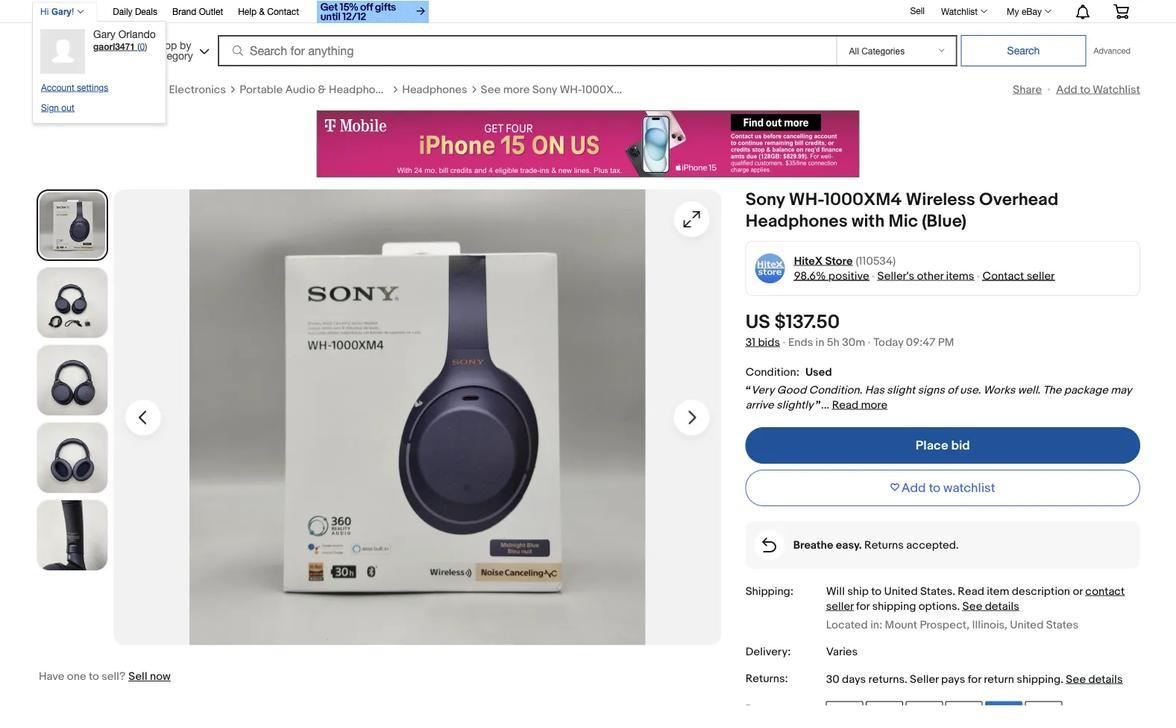 Task type: locate. For each thing, give the bounding box(es) containing it.
wh- inside see more sony wh-1000xm4 wireless headphones - midnight... link
[[560, 83, 582, 96]]

0 horizontal spatial wh-
[[560, 83, 582, 96]]

picture 2 of 5 image
[[37, 268, 107, 338]]

advertisement region
[[317, 110, 860, 178]]

. up discover image
[[1061, 673, 1064, 687]]

seller inside contact seller
[[827, 600, 854, 613]]

0 vertical spatial for
[[857, 600, 870, 613]]

slight
[[887, 384, 916, 397]]

returns
[[865, 539, 904, 552]]

of
[[948, 384, 958, 397]]

sell left now
[[129, 671, 147, 684]]

sony
[[533, 83, 558, 96], [746, 190, 786, 211]]

0 horizontal spatial wireless
[[633, 83, 677, 96]]

gary up gaorl3471
[[93, 28, 116, 40]]

see details link down states
[[1067, 673, 1124, 687]]

shipping
[[873, 600, 917, 613], [1017, 673, 1061, 687]]

profile picture - gary image
[[40, 29, 85, 74]]

help & contact link
[[238, 4, 299, 21]]

see
[[481, 83, 501, 96], [963, 600, 983, 613], [1067, 673, 1087, 687]]

sony down search for anything text field
[[533, 83, 558, 96]]

1 vertical spatial details
[[1089, 673, 1124, 687]]

seller
[[911, 673, 939, 687]]

one
[[67, 671, 86, 684]]

banner containing gary orlando
[[32, 0, 1141, 124]]

98.6%
[[795, 269, 827, 283]]

sign out link
[[41, 102, 74, 113]]

see down will ship to united states. read item description or
[[963, 600, 983, 613]]

more down search for anything text field
[[503, 83, 530, 96]]

my
[[1008, 6, 1020, 16]]

1 horizontal spatial sony
[[746, 190, 786, 211]]

30
[[827, 673, 840, 687]]

contact
[[267, 6, 299, 17], [983, 269, 1025, 283]]

more down has
[[862, 399, 888, 412]]

bid
[[952, 438, 971, 454]]

now
[[150, 671, 171, 684]]

account settings link
[[41, 82, 108, 93]]

1 horizontal spatial watchlist
[[1094, 83, 1141, 96]]

portable
[[240, 83, 283, 96]]

1 horizontal spatial see details link
[[1067, 673, 1124, 687]]

0 vertical spatial &
[[259, 6, 265, 17]]

1 vertical spatial see details link
[[1067, 673, 1124, 687]]

1 horizontal spatial gary
[[93, 28, 116, 40]]

0 vertical spatial wh-
[[560, 83, 582, 96]]

breathe easy. returns accepted.
[[794, 539, 959, 552]]

0 vertical spatial 1000xm4
[[582, 83, 631, 96]]

2 horizontal spatial .
[[1061, 673, 1064, 687]]

0 vertical spatial seller
[[1027, 269, 1056, 283]]

today
[[874, 336, 904, 349]]

condition.
[[809, 384, 863, 397]]

1 vertical spatial sell
[[129, 671, 147, 684]]

wh- inside sony wh-1000xm4 wireless overhead headphones with mic (blue)
[[789, 190, 825, 211]]

wireless
[[633, 83, 677, 96], [906, 190, 976, 211]]

0 horizontal spatial watchlist
[[942, 6, 978, 16]]

1 horizontal spatial seller
[[1027, 269, 1056, 283]]

0 horizontal spatial see
[[481, 83, 501, 96]]

1 vertical spatial seller
[[827, 600, 854, 613]]

read
[[833, 399, 859, 412], [958, 585, 985, 599]]

1 horizontal spatial for
[[968, 673, 982, 687]]

0 horizontal spatial seller
[[827, 600, 854, 613]]

& right help
[[259, 6, 265, 17]]

google pay image
[[866, 702, 904, 707]]

sony up hitex store icon
[[746, 190, 786, 211]]

help & contact
[[238, 6, 299, 17]]

for right pays
[[968, 673, 982, 687]]

shipping:
[[746, 585, 794, 599]]

0 horizontal spatial add
[[902, 481, 927, 496]]

will ship to united states. read item description or
[[827, 585, 1086, 599]]

0 horizontal spatial 1000xm4
[[582, 83, 631, 96]]

united
[[885, 585, 918, 599], [1011, 619, 1044, 633]]

& inside account navigation
[[259, 6, 265, 17]]

1 horizontal spatial .
[[958, 600, 961, 613]]

in
[[816, 336, 825, 349]]

help
[[238, 6, 257, 17]]

category
[[152, 49, 193, 62]]

get an extra 15% off image
[[317, 1, 429, 23]]

add down place
[[902, 481, 927, 496]]

seller's other items
[[878, 269, 975, 283]]

overhead
[[980, 190, 1059, 211]]

sony wh-1000xm4 wireless overhead headphones with mic (blue) - picture 1 of 5 image
[[113, 190, 722, 646]]

contact right help
[[267, 6, 299, 17]]

1 vertical spatial wireless
[[906, 190, 976, 211]]

"
[[816, 399, 822, 412]]

1 horizontal spatial read
[[958, 585, 985, 599]]

0 horizontal spatial contact
[[267, 6, 299, 17]]

31 bids
[[746, 336, 781, 349]]

add right share button
[[1057, 83, 1078, 96]]

1 vertical spatial add
[[902, 481, 927, 496]]

1 horizontal spatial wh-
[[789, 190, 825, 211]]

with details__icon image
[[763, 538, 777, 553]]

banner
[[32, 0, 1141, 124]]

see down states
[[1067, 673, 1087, 687]]

wh-
[[560, 83, 582, 96], [789, 190, 825, 211]]

united left states
[[1011, 619, 1044, 633]]

contact inside the help & contact link
[[267, 6, 299, 17]]

watchlist down advanced link
[[1094, 83, 1141, 96]]

for down ship
[[857, 600, 870, 613]]

0 vertical spatial watchlist
[[942, 6, 978, 16]]

see details link for for shipping options . see details
[[963, 600, 1020, 613]]

0 vertical spatial shipping
[[873, 600, 917, 613]]

1000xm4 inside sony wh-1000xm4 wireless overhead headphones with mic (blue)
[[825, 190, 903, 211]]

discover image
[[1026, 702, 1063, 707]]

american express image
[[986, 702, 1023, 707]]

1 vertical spatial united
[[1011, 619, 1044, 633]]

1 horizontal spatial shipping
[[1017, 673, 1061, 687]]

more
[[503, 83, 530, 96], [862, 399, 888, 412]]

seller for contact seller
[[1027, 269, 1056, 283]]

0 vertical spatial see details link
[[963, 600, 1020, 613]]

shipping up discover image
[[1017, 673, 1061, 687]]

98.6% positive
[[795, 269, 870, 283]]

place
[[916, 438, 949, 454]]

deals
[[135, 6, 157, 17]]

0 vertical spatial sony
[[533, 83, 558, 96]]

headphones link
[[402, 82, 468, 97]]

1 horizontal spatial contact
[[983, 269, 1025, 283]]

0 horizontal spatial read
[[833, 399, 859, 412]]

to
[[86, 83, 96, 96], [1081, 83, 1091, 96], [929, 481, 941, 496], [872, 585, 882, 599], [89, 671, 99, 684]]

very
[[752, 384, 775, 397]]

0 horizontal spatial see details link
[[963, 600, 1020, 613]]

wh- up hitex
[[789, 190, 825, 211]]

today 09:47 pm
[[874, 336, 955, 349]]

well.
[[1018, 384, 1041, 397]]

1 vertical spatial watchlist
[[1094, 83, 1141, 96]]

0 vertical spatial contact
[[267, 6, 299, 17]]

contact seller link
[[827, 585, 1126, 613]]

1 horizontal spatial 1000xm4
[[825, 190, 903, 211]]

0 horizontal spatial .
[[905, 673, 908, 687]]

0 vertical spatial gary
[[51, 7, 72, 17]]

hitex store link
[[795, 254, 853, 269]]

hi
[[40, 7, 49, 17]]

will
[[827, 585, 845, 599]]

seller for contact seller
[[827, 600, 854, 613]]

brand
[[172, 6, 197, 17]]

contact seller
[[827, 585, 1126, 613]]

to for watchlist
[[1081, 83, 1091, 96]]

. down will ship to united states. read item description or
[[958, 600, 961, 613]]

" ... read more
[[816, 399, 888, 412]]

see more sony wh-1000xm4 wireless headphones - midnight... link
[[481, 82, 808, 97]]

breathe
[[794, 539, 834, 552]]

0 horizontal spatial shipping
[[873, 600, 917, 613]]

1000xm4
[[582, 83, 631, 96], [825, 190, 903, 211]]

read down condition.
[[833, 399, 859, 412]]

to inside button
[[929, 481, 941, 496]]

1 vertical spatial sony
[[746, 190, 786, 211]]

contact
[[1086, 585, 1126, 599]]

sell link
[[904, 5, 932, 16]]

shipping up the mount
[[873, 600, 917, 613]]

1 horizontal spatial wireless
[[906, 190, 976, 211]]

read left item
[[958, 585, 985, 599]]

gary inside gary orlando gaorl3471 ( 0 )
[[93, 28, 116, 40]]

watchlist right sell link
[[942, 6, 978, 16]]

mic
[[889, 211, 919, 232]]

1 vertical spatial gary
[[93, 28, 116, 40]]

brand outlet
[[172, 6, 223, 17]]

pm
[[939, 336, 955, 349]]

1 horizontal spatial see
[[963, 600, 983, 613]]

1000xm4 up advertisement region
[[582, 83, 631, 96]]

sell left watchlist link
[[911, 5, 925, 16]]

see details link
[[963, 600, 1020, 613], [1067, 673, 1124, 687]]

1 horizontal spatial united
[[1011, 619, 1044, 633]]

easy.
[[836, 539, 862, 552]]

None submit
[[962, 35, 1087, 66]]

1 horizontal spatial &
[[318, 83, 326, 96]]

1000xm4 up '(110534)'
[[825, 190, 903, 211]]

gary right hi
[[51, 7, 72, 17]]

shop by category
[[152, 39, 193, 62]]

0 horizontal spatial sony
[[533, 83, 558, 96]]

)
[[145, 41, 147, 51]]

ship
[[848, 585, 869, 599]]

& right audio
[[318, 83, 326, 96]]

add inside button
[[902, 481, 927, 496]]

wh- up advertisement region
[[560, 83, 582, 96]]

see down search for anything text field
[[481, 83, 501, 96]]

1 vertical spatial shipping
[[1017, 673, 1061, 687]]

Search for anything text field
[[220, 37, 834, 65]]

. left seller
[[905, 673, 908, 687]]

options
[[919, 600, 958, 613]]

2 horizontal spatial see
[[1067, 673, 1087, 687]]

0 vertical spatial details
[[986, 600, 1020, 613]]

1 vertical spatial 1000xm4
[[825, 190, 903, 211]]

add to watchlist
[[902, 481, 996, 496]]

1 horizontal spatial details
[[1089, 673, 1124, 687]]

see more sony wh-1000xm4 wireless headphones - midnight...
[[481, 83, 808, 96]]

picture 4 of 5 image
[[37, 423, 107, 493]]

0 vertical spatial united
[[885, 585, 918, 599]]

united up the mount
[[885, 585, 918, 599]]

arrive
[[746, 399, 774, 412]]

back
[[58, 83, 83, 96]]

other
[[917, 269, 944, 283]]

1 vertical spatial contact
[[983, 269, 1025, 283]]

0 horizontal spatial for
[[857, 600, 870, 613]]

condition:
[[746, 366, 800, 379]]

1 horizontal spatial add
[[1057, 83, 1078, 96]]

!
[[72, 7, 74, 17]]

0 horizontal spatial &
[[259, 6, 265, 17]]

0 vertical spatial add
[[1057, 83, 1078, 96]]

1 horizontal spatial more
[[862, 399, 888, 412]]

contact right "items"
[[983, 269, 1025, 283]]

98.6% positive link
[[795, 269, 870, 283]]

advanced
[[1094, 46, 1131, 56]]

1 horizontal spatial sell
[[911, 5, 925, 16]]

picture 3 of 5 image
[[37, 346, 107, 416]]

0 vertical spatial wireless
[[633, 83, 677, 96]]

see details link down item
[[963, 600, 1020, 613]]

shop
[[152, 39, 177, 51]]

read more link
[[833, 399, 888, 412]]

0 vertical spatial see
[[481, 83, 501, 96]]

hitex store image
[[755, 253, 786, 284]]

0 vertical spatial more
[[503, 83, 530, 96]]

1 vertical spatial see
[[963, 600, 983, 613]]

(blue)
[[923, 211, 967, 232]]

1 vertical spatial wh-
[[789, 190, 825, 211]]

0 vertical spatial sell
[[911, 5, 925, 16]]



Task type: describe. For each thing, give the bounding box(es) containing it.
headphones inside sony wh-1000xm4 wireless overhead headphones with mic (blue)
[[746, 211, 848, 232]]

has
[[865, 384, 885, 397]]

30 days returns . seller pays for return shipping . see details
[[827, 673, 1124, 687]]

positive
[[829, 269, 870, 283]]

bids
[[759, 336, 781, 349]]

contact seller
[[983, 269, 1056, 283]]

2 vertical spatial see
[[1067, 673, 1087, 687]]

audio
[[285, 83, 316, 96]]

sell inside account navigation
[[911, 5, 925, 16]]

portable audio & headphones
[[240, 83, 394, 96]]

0 horizontal spatial united
[[885, 585, 918, 599]]

seller's
[[878, 269, 915, 283]]

delivery:
[[746, 646, 791, 659]]

hitex
[[795, 254, 823, 268]]

works
[[984, 384, 1016, 397]]

picture 5 of 5 image
[[37, 501, 107, 571]]

have
[[39, 671, 65, 684]]

to for home
[[86, 83, 96, 96]]

(
[[138, 41, 140, 51]]

to for watchlist
[[929, 481, 941, 496]]

out
[[61, 102, 74, 113]]

ends
[[789, 336, 814, 349]]

share button
[[1014, 83, 1043, 96]]

0 horizontal spatial details
[[986, 600, 1020, 613]]

the
[[1044, 384, 1062, 397]]

sony inside sony wh-1000xm4 wireless overhead headphones with mic (blue)
[[746, 190, 786, 211]]

use.
[[960, 384, 982, 397]]

account navigation
[[32, 0, 1141, 124]]

master card image
[[946, 702, 983, 707]]

add to watchlist link
[[1057, 83, 1141, 96]]

paypal image
[[827, 702, 864, 707]]

daily
[[113, 6, 133, 17]]

by
[[180, 39, 191, 51]]

0 horizontal spatial sell
[[129, 671, 147, 684]]

with
[[852, 211, 885, 232]]

sign out
[[41, 102, 74, 113]]

1 vertical spatial read
[[958, 585, 985, 599]]

1 vertical spatial more
[[862, 399, 888, 412]]

1 vertical spatial &
[[318, 83, 326, 96]]

. for options
[[958, 600, 961, 613]]

page
[[130, 83, 156, 96]]

condition: used
[[746, 366, 833, 379]]

see details link for 30 days returns . seller pays for return shipping . see details
[[1067, 673, 1124, 687]]

watchlist link
[[934, 2, 995, 20]]

gary orlando gaorl3471 ( 0 )
[[93, 28, 156, 51]]

states
[[1047, 619, 1079, 633]]

accepted.
[[907, 539, 959, 552]]

home
[[99, 83, 128, 96]]

states.
[[921, 585, 956, 599]]

my ebay
[[1008, 6, 1043, 16]]

...
[[822, 399, 830, 412]]

09:47
[[907, 336, 936, 349]]

used
[[806, 366, 833, 379]]

illinois,
[[973, 619, 1008, 633]]

share
[[1014, 83, 1043, 96]]

0 vertical spatial read
[[833, 399, 859, 412]]

add for add to watchlist
[[902, 481, 927, 496]]

add to watchlist
[[1057, 83, 1141, 96]]

add to watchlist button
[[746, 470, 1141, 507]]

0
[[140, 41, 145, 51]]

varies
[[827, 646, 858, 659]]

or
[[1073, 585, 1084, 599]]

in:
[[871, 619, 883, 633]]

sign
[[41, 102, 59, 113]]

1 vertical spatial for
[[968, 673, 982, 687]]

ebay
[[1022, 6, 1043, 16]]

ends in 5h 30m
[[789, 336, 866, 349]]

0 horizontal spatial gary
[[51, 7, 72, 17]]

"
[[746, 384, 752, 397]]

brand outlet link
[[172, 4, 223, 21]]

for shipping options . see details
[[854, 600, 1020, 613]]

orlando
[[118, 28, 156, 40]]

" very good condition. has slight signs of use. works well. the package may arrive slightly
[[746, 384, 1132, 412]]

electronics
[[169, 83, 226, 96]]

0 horizontal spatial more
[[503, 83, 530, 96]]

return
[[984, 673, 1015, 687]]

picture 1 of 5 image
[[38, 191, 107, 260]]

0 link
[[140, 41, 145, 51]]

electronics link
[[169, 82, 226, 97]]

watchlist inside account navigation
[[942, 6, 978, 16]]

located
[[827, 619, 869, 633]]

sell?
[[102, 671, 126, 684]]

advanced link
[[1087, 36, 1139, 66]]

$137.50
[[775, 311, 840, 334]]

wireless inside sony wh-1000xm4 wireless overhead headphones with mic (blue)
[[906, 190, 976, 211]]

outlet
[[199, 6, 223, 17]]

package
[[1065, 384, 1109, 397]]

store
[[826, 254, 853, 268]]

. for returns
[[905, 673, 908, 687]]

description
[[1013, 585, 1071, 599]]

pays
[[942, 673, 966, 687]]

your shopping cart image
[[1113, 4, 1131, 19]]

midnight...
[[754, 83, 808, 96]]

add for add to watchlist
[[1057, 83, 1078, 96]]

returns:
[[746, 673, 789, 686]]

returns
[[869, 673, 905, 687]]

daily deals link
[[113, 4, 157, 21]]

30m
[[843, 336, 866, 349]]

visa image
[[906, 702, 944, 707]]

good
[[777, 384, 807, 397]]

located in: mount prospect, illinois, united states
[[827, 619, 1079, 633]]

gaorl3471 link
[[93, 41, 138, 51]]



Task type: vqa. For each thing, say whether or not it's contained in the screenshot.
Sony WH-1000XM4 Wireless Overhead Headphones with Mic (Blue)
yes



